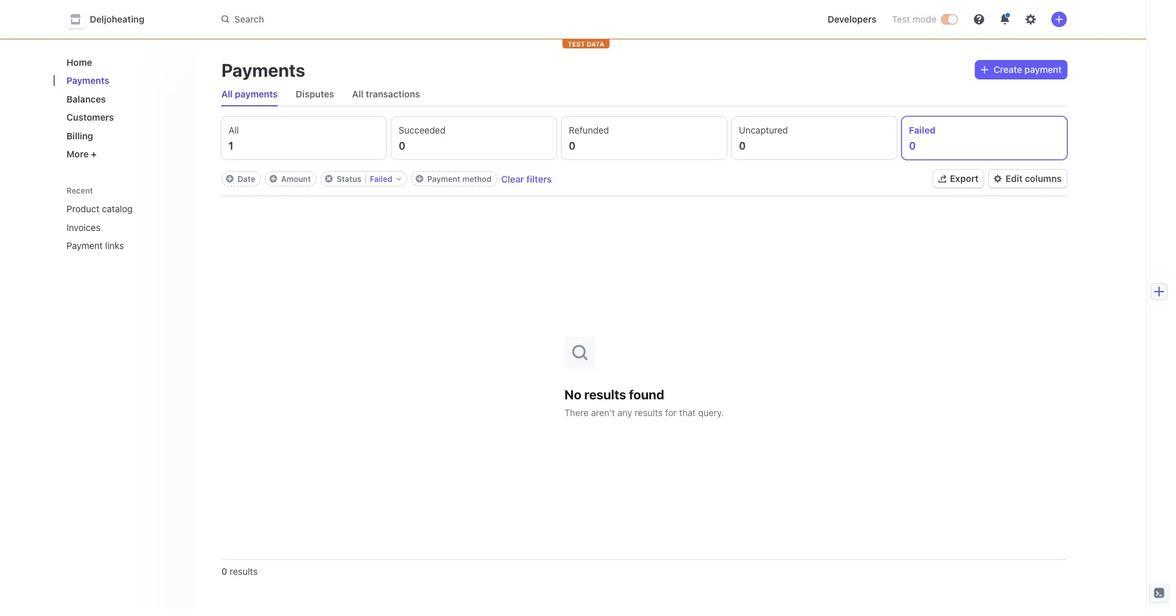 Task type: describe. For each thing, give the bounding box(es) containing it.
0 for refunded 0
[[569, 140, 576, 152]]

0 for uncaptured 0
[[739, 140, 746, 152]]

clear
[[501, 173, 524, 184]]

payment
[[1025, 64, 1062, 75]]

no
[[564, 387, 582, 402]]

failed 0
[[909, 125, 936, 152]]

deljoheating button
[[66, 10, 157, 28]]

disputes link
[[291, 85, 339, 103]]

edit columns
[[1006, 173, 1062, 184]]

amount
[[281, 174, 311, 183]]

all transactions
[[352, 89, 420, 99]]

columns
[[1025, 173, 1062, 184]]

payment links
[[66, 240, 124, 251]]

status
[[337, 174, 361, 183]]

1
[[229, 140, 234, 152]]

edit
[[1006, 173, 1023, 184]]

1 horizontal spatial payments
[[221, 59, 305, 80]]

method
[[462, 174, 492, 183]]

all transactions link
[[347, 85, 425, 103]]

all payments
[[221, 89, 278, 99]]

more
[[66, 149, 89, 159]]

failed for failed
[[370, 174, 392, 183]]

create
[[994, 64, 1022, 75]]

product catalog link
[[61, 198, 167, 219]]

edit status image
[[396, 176, 401, 181]]

any
[[618, 407, 632, 418]]

product
[[66, 204, 99, 214]]

there
[[564, 407, 589, 418]]

results for no
[[584, 387, 626, 402]]

0 for succeeded 0
[[399, 140, 406, 152]]

payment links link
[[61, 235, 167, 256]]

aren't
[[591, 407, 615, 418]]

succeeded 0
[[399, 125, 446, 152]]

Search text field
[[214, 8, 578, 31]]

refunded
[[569, 125, 609, 136]]

tab list containing 1
[[221, 117, 1067, 159]]

remove status image
[[325, 175, 333, 183]]

for
[[665, 407, 677, 418]]

data
[[587, 40, 604, 47]]

settings image
[[1026, 14, 1036, 25]]

payment for payment links
[[66, 240, 103, 251]]

test mode
[[892, 14, 937, 25]]

results for 0
[[230, 566, 258, 577]]

recent navigation links element
[[54, 185, 196, 256]]

customers
[[66, 112, 114, 123]]

test
[[892, 14, 910, 25]]

add payment method image
[[416, 175, 423, 183]]

payments inside core navigation links element
[[66, 75, 109, 86]]

product catalog
[[66, 204, 133, 214]]

developers link
[[823, 9, 882, 30]]

more +
[[66, 149, 97, 159]]

all payments link
[[216, 85, 283, 103]]

billing link
[[61, 125, 185, 146]]

edit columns button
[[989, 170, 1067, 188]]



Task type: locate. For each thing, give the bounding box(es) containing it.
developers
[[828, 14, 877, 25]]

billing
[[66, 130, 93, 141]]

failed for failed 0
[[909, 125, 936, 136]]

help image
[[974, 14, 984, 25]]

payments up payments
[[221, 59, 305, 80]]

payments
[[235, 89, 278, 99]]

1 vertical spatial payment
[[66, 240, 103, 251]]

1 vertical spatial tab list
[[221, 117, 1067, 159]]

recent
[[66, 186, 93, 195]]

0 horizontal spatial results
[[230, 566, 258, 577]]

balances link
[[61, 88, 185, 109]]

no results found there aren't any results for that query.
[[564, 387, 724, 418]]

export button
[[933, 170, 984, 188]]

all left transactions
[[352, 89, 363, 99]]

1 vertical spatial results
[[635, 407, 663, 418]]

payment right add payment method image
[[427, 174, 460, 183]]

balances
[[66, 94, 106, 104]]

all for payments
[[221, 89, 233, 99]]

payments
[[221, 59, 305, 80], [66, 75, 109, 86]]

links
[[105, 240, 124, 251]]

0 for failed 0
[[909, 140, 916, 152]]

0 inside the uncaptured 0
[[739, 140, 746, 152]]

+
[[91, 149, 97, 159]]

2 horizontal spatial results
[[635, 407, 663, 418]]

add amount image
[[270, 175, 277, 183]]

invoices link
[[61, 217, 167, 238]]

transactions
[[366, 89, 420, 99]]

uncaptured
[[739, 125, 788, 136]]

home link
[[61, 52, 185, 73]]

tab list containing all payments
[[216, 83, 1067, 107]]

all 1
[[229, 125, 239, 152]]

mode
[[913, 14, 937, 25]]

clear filters
[[501, 173, 552, 184]]

failed
[[909, 125, 936, 136], [370, 174, 392, 183]]

core navigation links element
[[61, 52, 185, 165]]

failed inside clear filters toolbar
[[370, 174, 392, 183]]

payment
[[427, 174, 460, 183], [66, 240, 103, 251]]

uncaptured 0
[[739, 125, 788, 152]]

payment inside clear filters toolbar
[[427, 174, 460, 183]]

export
[[950, 173, 979, 184]]

create payment button
[[976, 61, 1067, 79]]

succeeded
[[399, 125, 446, 136]]

0 results
[[221, 566, 258, 577]]

payments link
[[61, 70, 185, 91]]

deljoheating
[[90, 14, 144, 25]]

1 horizontal spatial payment
[[427, 174, 460, 183]]

0 horizontal spatial payment
[[66, 240, 103, 251]]

0 inside refunded 0
[[569, 140, 576, 152]]

0 vertical spatial failed
[[909, 125, 936, 136]]

0 inside failed 0
[[909, 140, 916, 152]]

all for transactions
[[352, 89, 363, 99]]

that
[[679, 407, 696, 418]]

1 horizontal spatial results
[[584, 387, 626, 402]]

payment method
[[427, 174, 492, 183]]

1 vertical spatial failed
[[370, 174, 392, 183]]

test
[[568, 40, 585, 47]]

0
[[399, 140, 406, 152], [569, 140, 576, 152], [739, 140, 746, 152], [909, 140, 916, 152], [221, 566, 227, 577]]

clear filters button
[[501, 173, 552, 184]]

search
[[234, 14, 264, 24]]

all up 1
[[229, 125, 239, 136]]

2 vertical spatial results
[[230, 566, 258, 577]]

clear filters toolbar
[[221, 171, 552, 187]]

test data
[[568, 40, 604, 47]]

0 vertical spatial payment
[[427, 174, 460, 183]]

all
[[221, 89, 233, 99], [352, 89, 363, 99], [229, 125, 239, 136]]

all for 1
[[229, 125, 239, 136]]

svg image
[[981, 66, 989, 74]]

Search search field
[[214, 8, 578, 31]]

home
[[66, 57, 92, 67]]

0 vertical spatial results
[[584, 387, 626, 402]]

date
[[238, 174, 255, 183]]

payment inside payment links link
[[66, 240, 103, 251]]

found
[[629, 387, 664, 402]]

recent element
[[54, 198, 196, 256]]

results
[[584, 387, 626, 402], [635, 407, 663, 418], [230, 566, 258, 577]]

add date image
[[226, 175, 234, 183]]

0 horizontal spatial payments
[[66, 75, 109, 86]]

payments up balances
[[66, 75, 109, 86]]

filters
[[527, 173, 552, 184]]

catalog
[[102, 204, 133, 214]]

all left payments
[[221, 89, 233, 99]]

payment down invoices
[[66, 240, 103, 251]]

0 horizontal spatial failed
[[370, 174, 392, 183]]

query.
[[698, 407, 724, 418]]

refunded 0
[[569, 125, 609, 152]]

failed up export button
[[909, 125, 936, 136]]

disputes
[[296, 89, 334, 99]]

payment for payment method
[[427, 174, 460, 183]]

notifications image
[[1000, 14, 1010, 25]]

failed left edit status icon
[[370, 174, 392, 183]]

1 horizontal spatial failed
[[909, 125, 936, 136]]

invoices
[[66, 222, 100, 233]]

create payment
[[994, 64, 1062, 75]]

tab list
[[216, 83, 1067, 107], [221, 117, 1067, 159]]

0 vertical spatial tab list
[[216, 83, 1067, 107]]

customers link
[[61, 107, 185, 128]]

0 inside succeeded 0
[[399, 140, 406, 152]]



Task type: vqa. For each thing, say whether or not it's contained in the screenshot.


